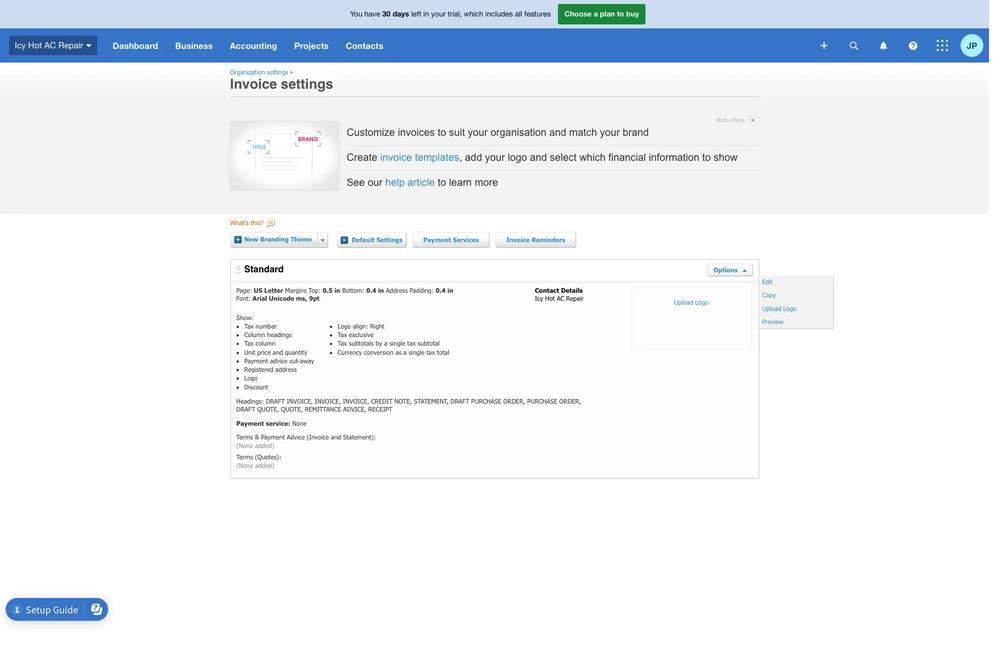 Task type: locate. For each thing, give the bounding box(es) containing it.
0 horizontal spatial order,
[[504, 398, 526, 405]]

1 vertical spatial added)
[[255, 462, 275, 470]]

features
[[525, 10, 551, 18]]

which
[[464, 10, 484, 18], [580, 152, 606, 163]]

0 horizontal spatial svg image
[[86, 44, 92, 47]]

learn
[[449, 177, 472, 189]]

1 horizontal spatial ac
[[557, 295, 565, 302]]

banner
[[0, 0, 990, 63]]

unicode
[[269, 295, 295, 302]]

navigation
[[104, 28, 813, 63]]

subtotal
[[418, 340, 440, 347]]

1 vertical spatial tax
[[427, 349, 435, 356]]

1 horizontal spatial hot
[[546, 295, 555, 302]]

0 vertical spatial icy
[[15, 40, 26, 50]]

statement,
[[414, 398, 449, 405]]

2 horizontal spatial a
[[594, 9, 598, 18]]

address
[[276, 366, 297, 373]]

0 vertical spatial which
[[464, 10, 484, 18]]

payment left services
[[424, 236, 451, 243]]

in right 0.5
[[335, 287, 341, 294]]

0 vertical spatial hot
[[28, 40, 42, 50]]

jp button
[[961, 28, 990, 63]]

navigation containing dashboard
[[104, 28, 813, 63]]

advice
[[270, 357, 288, 365]]

total
[[437, 349, 450, 356]]

tax down subtotal at left
[[427, 349, 435, 356]]

and up advice
[[273, 349, 283, 356]]

trial,
[[448, 10, 462, 18]]

0 vertical spatial a
[[594, 9, 598, 18]]

0 vertical spatial invoice
[[230, 76, 277, 92]]

your right suit
[[468, 127, 488, 138]]

payment services link
[[413, 232, 490, 248]]

1 horizontal spatial tax
[[427, 349, 435, 356]]

0 horizontal spatial invoice
[[230, 76, 277, 92]]

advice,
[[343, 406, 367, 413]]

note,
[[395, 398, 412, 405]]

all
[[515, 10, 523, 18]]

your left brand
[[600, 127, 620, 138]]

(quotes):
[[255, 453, 282, 461]]

as
[[396, 349, 402, 356]]

1 vertical spatial a
[[384, 340, 388, 347]]

column
[[256, 340, 276, 347]]

which down match
[[580, 152, 606, 163]]

1 vertical spatial terms
[[237, 453, 253, 461]]

1 horizontal spatial icy
[[535, 295, 544, 302]]

tax
[[244, 323, 254, 330], [338, 331, 347, 339], [244, 340, 254, 347], [338, 340, 347, 347]]

0 horizontal spatial repair
[[58, 40, 83, 50]]

added)
[[255, 442, 275, 450], [255, 462, 275, 470]]

0 vertical spatial terms
[[237, 434, 253, 441]]

business button
[[167, 28, 222, 63]]

0 horizontal spatial icy
[[15, 40, 26, 50]]

ac inside popup button
[[44, 40, 56, 50]]

1 horizontal spatial order,
[[560, 398, 582, 405]]

reminders
[[532, 236, 566, 243]]

invoice down organization settings link
[[230, 76, 277, 92]]

and left match
[[550, 127, 567, 138]]

standard
[[244, 265, 284, 275]]

1 horizontal spatial repair
[[567, 295, 584, 302]]

single down subtotal at left
[[409, 349, 425, 356]]

2 vertical spatial a
[[404, 349, 407, 356]]

draft
[[266, 398, 285, 405], [451, 398, 470, 405], [237, 406, 255, 413]]

tax left subtotal at left
[[408, 340, 416, 347]]

0 horizontal spatial invoice,
[[287, 398, 313, 405]]

svg image
[[937, 40, 949, 51], [850, 41, 859, 50], [880, 41, 888, 50], [821, 42, 828, 49]]

bottom:
[[343, 287, 365, 294]]

in
[[424, 10, 429, 18], [335, 287, 341, 294], [378, 287, 384, 294], [448, 287, 454, 294]]

exclusive
[[349, 331, 374, 339]]

1 horizontal spatial invoice
[[507, 236, 530, 243]]

0 horizontal spatial 0.4
[[367, 287, 377, 294]]

and right (invoice
[[331, 434, 341, 441]]

match
[[570, 127, 598, 138]]

1 horizontal spatial single
[[409, 349, 425, 356]]

0 vertical spatial tax
[[408, 340, 416, 347]]

invoice reminders
[[507, 236, 566, 243]]

show
[[714, 152, 738, 163]]

0 horizontal spatial quote,
[[257, 406, 279, 413]]

business
[[175, 40, 213, 51]]

2 0.4 from the left
[[436, 287, 446, 294]]

settings left ›
[[267, 68, 288, 76]]

1 vertical spatial invoice
[[507, 236, 530, 243]]

help
[[732, 117, 745, 124]]

icy inside contact details icy hot ac repair upload logo
[[535, 295, 544, 302]]

1 vertical spatial repair
[[567, 295, 584, 302]]

0 vertical spatial added)
[[255, 442, 275, 450]]

quote,
[[257, 406, 279, 413], [281, 406, 303, 413]]

0 vertical spatial (none
[[237, 442, 253, 450]]

1 0.4 from the left
[[367, 287, 377, 294]]

icy hot ac repair
[[15, 40, 83, 50]]

invoice, up advice,
[[343, 398, 369, 405]]

order,
[[504, 398, 526, 405], [560, 398, 582, 405]]

edit
[[763, 278, 773, 286]]

invoice,
[[287, 398, 313, 405], [315, 398, 341, 405], [343, 398, 369, 405]]

hide
[[717, 117, 730, 124]]

payment up registered
[[244, 357, 268, 365]]

1 vertical spatial which
[[580, 152, 606, 163]]

tax
[[408, 340, 416, 347], [427, 349, 435, 356]]

and inside terms & payment advice (invoice and statement): (none added) terms (quotes): (none added)
[[331, 434, 341, 441]]

preview
[[763, 318, 784, 326]]

create invoice templates , add your logo and select which financial information to show
[[347, 152, 738, 163]]

1 vertical spatial (none
[[237, 462, 253, 470]]

which inside you have 30 days left in your trial, which includes all features
[[464, 10, 484, 18]]

your inside you have 30 days left in your trial, which includes all features
[[432, 10, 446, 18]]

invoice, up none
[[287, 398, 313, 405]]

1 quote, from the left
[[257, 406, 279, 413]]

receipt
[[369, 406, 393, 413]]

1 horizontal spatial a
[[404, 349, 407, 356]]

in left address
[[378, 287, 384, 294]]

column
[[244, 331, 265, 339]]

svg image inside icy hot ac repair popup button
[[86, 44, 92, 47]]

hot
[[28, 40, 42, 50], [546, 295, 555, 302]]

hot inside popup button
[[28, 40, 42, 50]]

0 horizontal spatial purchase
[[472, 398, 502, 405]]

3 invoice, from the left
[[343, 398, 369, 405]]

logo
[[508, 152, 527, 163]]

0 horizontal spatial tax
[[408, 340, 416, 347]]

1 horizontal spatial purchase
[[528, 398, 558, 405]]

font:
[[237, 295, 251, 302]]

2 horizontal spatial invoice,
[[343, 398, 369, 405]]

what's this? link
[[230, 219, 277, 229]]

your right add
[[485, 152, 505, 163]]

in right left
[[424, 10, 429, 18]]

0.4 right bottom:
[[367, 287, 377, 294]]

draft right statement,
[[451, 398, 470, 405]]

1 horizontal spatial quote,
[[281, 406, 303, 413]]

2 invoice, from the left
[[315, 398, 341, 405]]

0.4 right 'padding:'
[[436, 287, 446, 294]]

left
[[411, 10, 422, 18]]

svg image
[[909, 41, 918, 50], [86, 44, 92, 47]]

0 horizontal spatial upload
[[675, 299, 694, 306]]

price
[[258, 349, 271, 356]]

navigation inside banner
[[104, 28, 813, 63]]

arial
[[253, 295, 267, 302]]

settings
[[267, 68, 288, 76], [281, 76, 333, 92]]

contact
[[535, 287, 560, 294]]

1 horizontal spatial invoice,
[[315, 398, 341, 405]]

a right by
[[384, 340, 388, 347]]

invoice
[[381, 152, 412, 163]]

headings
[[267, 331, 292, 339]]

and right logo
[[530, 152, 547, 163]]

financial
[[609, 152, 647, 163]]

select
[[550, 152, 577, 163]]

copy link
[[760, 289, 842, 303]]

0 horizontal spatial ac
[[44, 40, 56, 50]]

payment inside "show: tax number column headings tax column unit price and quantity payment advice cut-away registered address logo discount"
[[244, 357, 268, 365]]

you
[[350, 10, 363, 18]]

1 vertical spatial ac
[[557, 295, 565, 302]]

9pt
[[309, 295, 320, 302]]

added) down (quotes):
[[255, 462, 275, 470]]

single up as
[[390, 340, 406, 347]]

quote, up none
[[281, 406, 303, 413]]

see
[[347, 177, 365, 189]]

icy
[[15, 40, 26, 50], [535, 295, 544, 302]]

to left buy
[[618, 9, 625, 18]]

0.5
[[323, 287, 333, 294]]

0 vertical spatial repair
[[58, 40, 83, 50]]

icy inside popup button
[[15, 40, 26, 50]]

a left "plan"
[[594, 9, 598, 18]]

quote, up payment service: none
[[257, 406, 279, 413]]

dashboard link
[[104, 28, 167, 63]]

0 horizontal spatial which
[[464, 10, 484, 18]]

invoice inside organization settings › invoice settings
[[230, 76, 277, 92]]

0 vertical spatial ac
[[44, 40, 56, 50]]

draft down headings: at the left of the page
[[237, 406, 255, 413]]

1 vertical spatial icy
[[535, 295, 544, 302]]

invoice, up remittance
[[315, 398, 341, 405]]

added) up (quotes):
[[255, 442, 275, 450]]

terms left &
[[237, 434, 253, 441]]

discount
[[244, 383, 268, 391]]

2 horizontal spatial draft
[[451, 398, 470, 405]]

repair inside contact details icy hot ac repair upload logo
[[567, 295, 584, 302]]

which right trial,
[[464, 10, 484, 18]]

ac
[[44, 40, 56, 50], [557, 295, 565, 302]]

invoice left the reminders
[[507, 236, 530, 243]]

information
[[649, 152, 700, 163]]

credit
[[371, 398, 393, 405]]

payment down payment service: none
[[261, 434, 285, 441]]

to left show
[[703, 152, 711, 163]]

invoice
[[230, 76, 277, 92], [507, 236, 530, 243]]

a right as
[[404, 349, 407, 356]]

1 horizontal spatial draft
[[266, 398, 285, 405]]

draft up the 'service:'
[[266, 398, 285, 405]]

terms left (quotes):
[[237, 453, 253, 461]]

payment
[[424, 236, 451, 243], [244, 357, 268, 365], [237, 420, 264, 427], [261, 434, 285, 441]]

1 horizontal spatial 0.4
[[436, 287, 446, 294]]

0 horizontal spatial hot
[[28, 40, 42, 50]]

organisation
[[491, 127, 547, 138]]

invoice reminders link
[[496, 232, 577, 248]]

upload
[[675, 299, 694, 306], [763, 305, 782, 312]]

(none
[[237, 442, 253, 450], [237, 462, 253, 470]]

1 vertical spatial settings
[[281, 76, 333, 92]]

settings down ›
[[281, 76, 333, 92]]

2 terms from the top
[[237, 453, 253, 461]]

your left trial,
[[432, 10, 446, 18]]

1 vertical spatial single
[[409, 349, 425, 356]]

help article link
[[386, 177, 435, 189]]

0 vertical spatial single
[[390, 340, 406, 347]]

1 vertical spatial hot
[[546, 295, 555, 302]]



Task type: describe. For each thing, give the bounding box(es) containing it.
choose
[[565, 9, 592, 18]]

brand
[[623, 127, 649, 138]]

options
[[714, 266, 740, 274]]

headings:
[[237, 398, 264, 405]]

0 vertical spatial settings
[[267, 68, 288, 76]]

theme
[[291, 236, 312, 243]]

dashboard
[[113, 40, 158, 51]]

choose a plan to buy
[[565, 9, 639, 18]]

article
[[408, 177, 435, 189]]

customize invoices to suit your organisation and match your brand
[[347, 127, 649, 138]]

upload inside contact details icy hot ac repair upload logo
[[675, 299, 694, 306]]

2 order, from the left
[[560, 398, 582, 405]]

accounting button
[[222, 28, 286, 63]]

jp
[[968, 40, 978, 50]]

upload                   logo
[[763, 305, 797, 312]]

logo inside contact details icy hot ac repair upload logo
[[696, 299, 709, 306]]

letter
[[264, 287, 283, 294]]

contacts button
[[338, 28, 392, 63]]

banner containing jp
[[0, 0, 990, 63]]

suit
[[449, 127, 465, 138]]

1 horizontal spatial upload
[[763, 305, 782, 312]]

1 (none from the top
[[237, 442, 253, 450]]

away
[[300, 357, 314, 365]]

statement):
[[343, 434, 376, 441]]

in inside you have 30 days left in your trial, which includes all features
[[424, 10, 429, 18]]

what's
[[230, 219, 249, 226]]

top:
[[309, 287, 321, 294]]

organization settings › invoice settings
[[230, 68, 333, 92]]

preview link
[[760, 316, 842, 329]]

remittance
[[305, 406, 341, 413]]

days
[[393, 9, 409, 18]]

hot inside contact details icy hot ac repair upload logo
[[546, 295, 555, 302]]

30
[[383, 9, 391, 18]]

edit link
[[760, 276, 842, 289]]

icy hot ac repair button
[[0, 28, 104, 63]]

organization
[[230, 68, 265, 76]]

show:
[[237, 314, 254, 322]]

contacts
[[346, 40, 384, 51]]

copy
[[763, 292, 776, 299]]

1 horizontal spatial which
[[580, 152, 606, 163]]

show: tax number column headings tax column unit price and quantity payment advice cut-away registered address logo discount
[[237, 314, 314, 391]]

2 quote, from the left
[[281, 406, 303, 413]]

default
[[352, 236, 375, 243]]

subtotals
[[349, 340, 374, 347]]

this?
[[251, 219, 264, 226]]

payment service: none
[[237, 420, 307, 427]]

templates
[[415, 152, 460, 163]]

right
[[370, 323, 385, 330]]

1 purchase from the left
[[472, 398, 502, 405]]

0 horizontal spatial a
[[384, 340, 388, 347]]

unit
[[244, 349, 256, 356]]

you have 30 days left in your trial, which includes all features
[[350, 9, 551, 18]]

page: us letter margins top: 0.5 in bottom: 0.4 in address padding: 0.4 in font: arial unicode ms,               9pt
[[237, 287, 454, 302]]

and inside "show: tax number column headings tax column unit price and quantity payment advice cut-away registered address logo discount"
[[273, 349, 283, 356]]

see our help article to learn more
[[347, 177, 498, 189]]

1 added) from the top
[[255, 442, 275, 450]]

(invoice
[[307, 434, 329, 441]]

what's this?
[[230, 219, 264, 226]]

have
[[365, 10, 381, 18]]

ac inside contact details icy hot ac repair upload logo
[[557, 295, 565, 302]]

currency
[[338, 349, 362, 356]]

1 horizontal spatial svg image
[[909, 41, 918, 50]]

contact details icy hot ac repair upload logo
[[535, 287, 709, 306]]

ms,
[[296, 295, 307, 302]]

cut-
[[290, 357, 300, 365]]

by
[[376, 340, 383, 347]]

add
[[465, 152, 482, 163]]

includes
[[486, 10, 513, 18]]

1 terms from the top
[[237, 434, 253, 441]]

upload                   logo link
[[760, 303, 842, 316]]

hide help link
[[717, 113, 758, 127]]

2 purchase from the left
[[528, 398, 558, 405]]

customize
[[347, 127, 395, 138]]

payment services
[[424, 236, 479, 243]]

page:
[[237, 287, 252, 294]]

1 invoice, from the left
[[287, 398, 313, 405]]

create
[[347, 152, 378, 163]]

logo inside logo align:                                      right tax                 exclusive tax subtotals                                                  by a single tax subtotal currency conversion as                                                          a single tax total
[[338, 323, 351, 330]]

2 (none from the top
[[237, 462, 253, 470]]

repair inside icy hot ac repair popup button
[[58, 40, 83, 50]]

quantity
[[285, 349, 307, 356]]

number
[[256, 323, 277, 330]]

none
[[293, 420, 307, 427]]

0 horizontal spatial single
[[390, 340, 406, 347]]

1 order, from the left
[[504, 398, 526, 405]]

invoice templates link
[[381, 152, 460, 163]]

payment inside terms & payment advice (invoice and statement): (none added) terms (quotes): (none added)
[[261, 434, 285, 441]]

branding
[[260, 236, 289, 243]]

headings: draft invoice,             invoice,             invoice,             credit note,             statement,             draft purchase order,                         purchase order, draft quote,                         quote,             remittance advice,             receipt
[[237, 398, 582, 413]]

0 horizontal spatial draft
[[237, 406, 255, 413]]

&
[[255, 434, 259, 441]]

to left suit
[[438, 127, 447, 138]]

details
[[561, 287, 583, 294]]

terms & payment advice (invoice and statement): (none added) terms (quotes): (none added)
[[237, 434, 376, 470]]

invoices
[[398, 127, 435, 138]]

,
[[460, 152, 463, 163]]

service:
[[266, 420, 291, 427]]

to left the learn
[[438, 177, 447, 189]]

in right 'padding:'
[[448, 287, 454, 294]]

payment up &
[[237, 420, 264, 427]]

organization settings link
[[230, 68, 288, 76]]

logo inside "show: tax number column headings tax column unit price and quantity payment advice cut-away registered address logo discount"
[[244, 375, 258, 382]]

2 added) from the top
[[255, 462, 275, 470]]



Task type: vqa. For each thing, say whether or not it's contained in the screenshot.
Repair within the POPUP BUTTON
yes



